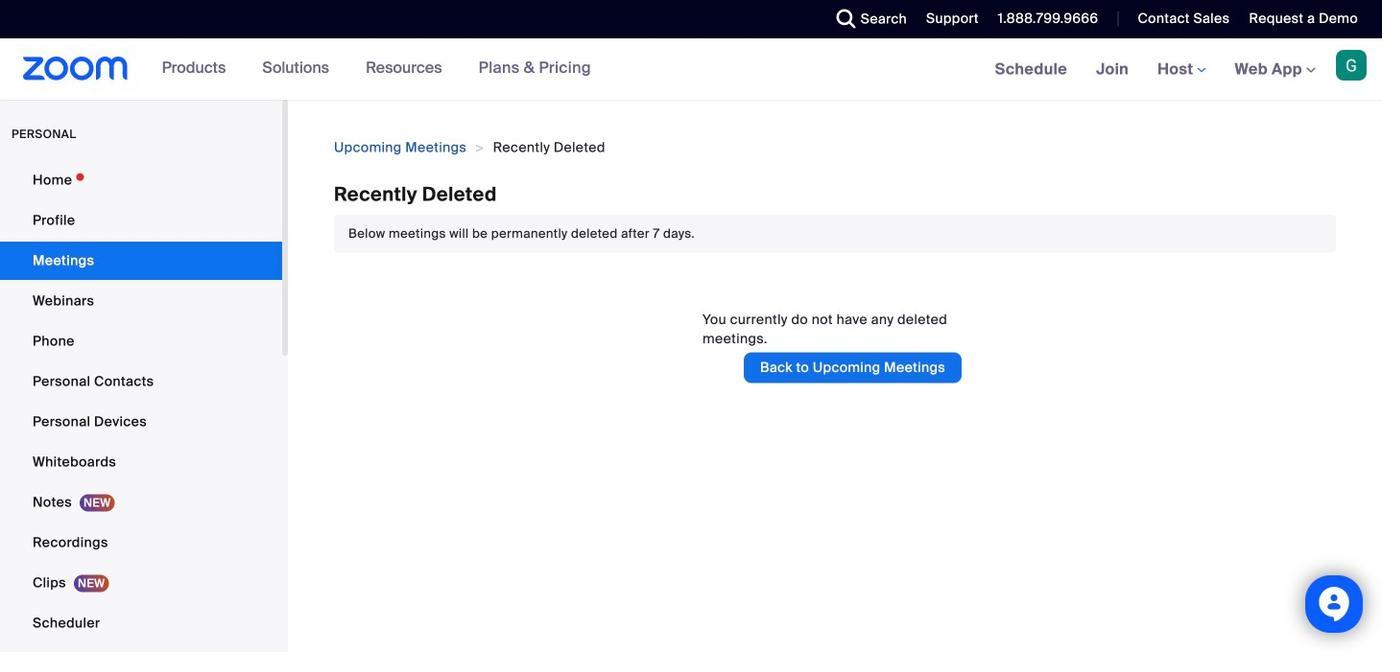 Task type: describe. For each thing, give the bounding box(es) containing it.
product information navigation
[[147, 38, 606, 100]]

main content main content
[[288, 100, 1383, 653]]

profile picture image
[[1336, 50, 1367, 81]]

meetings navigation
[[981, 38, 1383, 101]]

zoom logo image
[[23, 57, 128, 81]]



Task type: locate. For each thing, give the bounding box(es) containing it.
personal menu menu
[[0, 161, 282, 653]]

banner
[[0, 38, 1383, 101]]



Task type: vqa. For each thing, say whether or not it's contained in the screenshot.
Profile picture
yes



